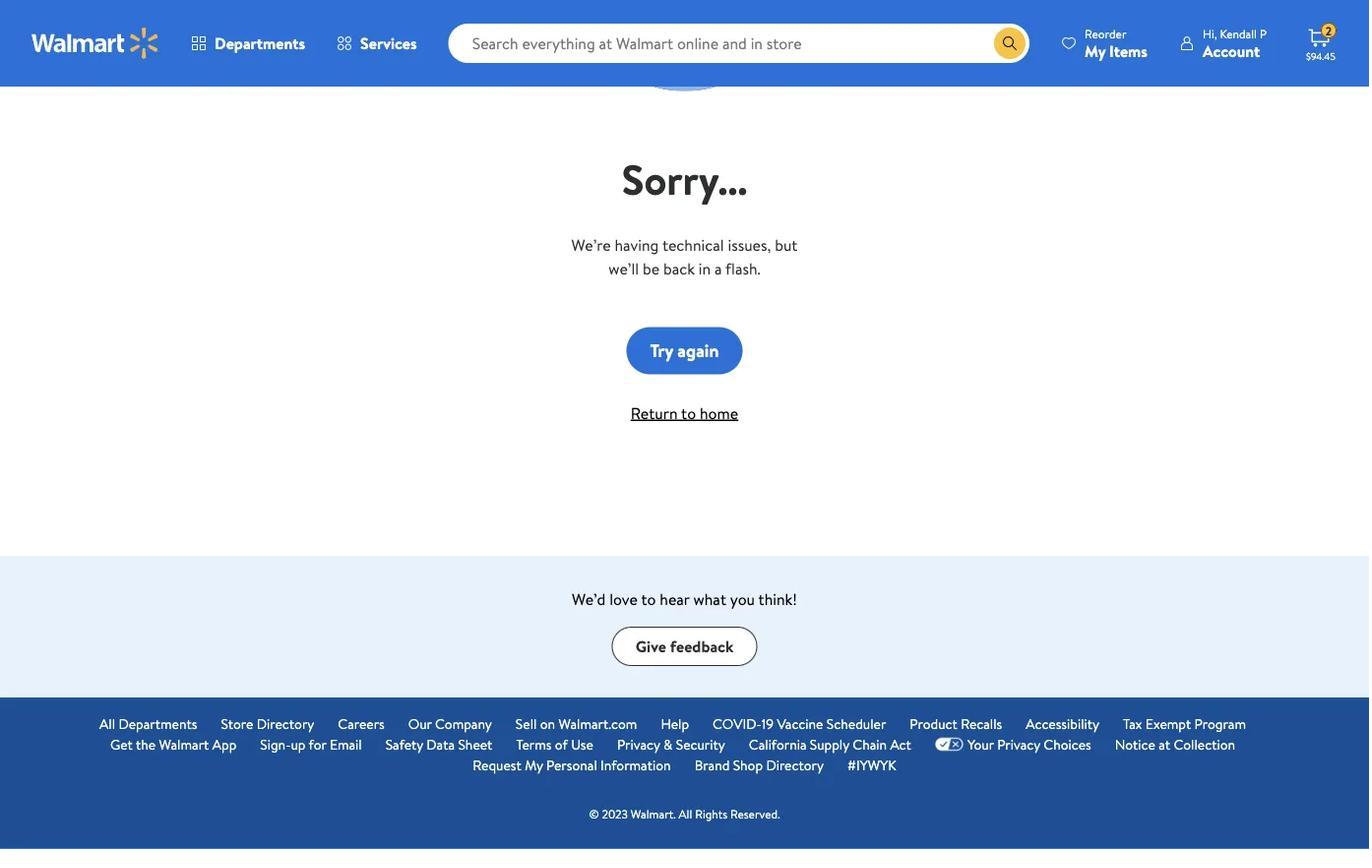 Task type: describe. For each thing, give the bounding box(es) containing it.
terms of use
[[516, 735, 594, 754]]

try again
[[651, 338, 719, 363]]

Search search field
[[449, 24, 1030, 63]]

choices
[[1044, 735, 1092, 754]]

return to home link
[[631, 402, 739, 424]]

back
[[664, 258, 695, 279]]

covid-19 vaccine scheduler link
[[713, 714, 887, 735]]

we're having technical issues, but we'll be back in a flash.
[[572, 234, 798, 279]]

recalls
[[961, 714, 1003, 734]]

our company link
[[408, 714, 492, 735]]

2
[[1326, 22, 1333, 39]]

covid-19 vaccine scheduler
[[713, 714, 887, 734]]

technical
[[663, 234, 724, 256]]

safety data sheet link
[[386, 735, 493, 755]]

on
[[540, 714, 556, 734]]

exempt
[[1146, 714, 1192, 734]]

return to home
[[631, 402, 739, 424]]

walmart
[[159, 735, 209, 754]]

get the walmart app link
[[110, 735, 237, 755]]

1 privacy from the left
[[617, 735, 660, 754]]

collection
[[1174, 735, 1236, 754]]

hi, kendall p account
[[1203, 25, 1267, 62]]

california
[[749, 735, 807, 754]]

be
[[643, 258, 660, 279]]

we'd love to hear what you think!
[[572, 589, 798, 611]]

kendall
[[1221, 25, 1258, 42]]

accessibility link
[[1026, 714, 1100, 735]]

&
[[664, 735, 673, 754]]

california supply chain act
[[749, 735, 912, 754]]

product recalls
[[910, 714, 1003, 734]]

up
[[291, 735, 306, 754]]

we're
[[572, 234, 611, 256]]

sorry...
[[622, 151, 748, 208]]

use
[[571, 735, 594, 754]]

account
[[1203, 40, 1261, 62]]

©
[[589, 807, 599, 823]]

try again button
[[627, 327, 743, 375]]

services
[[361, 32, 417, 54]]

2023
[[602, 807, 628, 823]]

Walmart Site-Wide search field
[[449, 24, 1030, 63]]

for
[[309, 735, 327, 754]]

app
[[212, 735, 237, 754]]

terms
[[516, 735, 552, 754]]

data
[[427, 735, 455, 754]]

search icon image
[[1003, 35, 1018, 51]]

0 horizontal spatial departments
[[119, 714, 197, 734]]

hear
[[660, 589, 690, 611]]

give
[[636, 636, 667, 658]]

but
[[775, 234, 798, 256]]

program
[[1195, 714, 1247, 734]]

in
[[699, 258, 711, 279]]

rights
[[695, 807, 728, 823]]

our
[[408, 714, 432, 734]]

0 horizontal spatial to
[[642, 589, 656, 611]]

my inside the 'notice at collection request my personal information'
[[525, 756, 543, 775]]

chain
[[853, 735, 887, 754]]

tax exempt program get the walmart app
[[110, 714, 1247, 754]]

items
[[1110, 40, 1148, 62]]

product recalls link
[[910, 714, 1003, 735]]

all departments
[[99, 714, 197, 734]]

at
[[1159, 735, 1171, 754]]

walmart.com
[[559, 714, 638, 734]]

sell
[[516, 714, 537, 734]]

privacy & security link
[[617, 735, 726, 755]]

our company
[[408, 714, 492, 734]]

$94.45
[[1307, 49, 1336, 63]]

all departments link
[[99, 714, 197, 735]]

sign-
[[260, 735, 291, 754]]



Task type: vqa. For each thing, say whether or not it's contained in the screenshot.
SIGN-
yes



Task type: locate. For each thing, give the bounding box(es) containing it.
what
[[694, 589, 727, 611]]

we'd
[[572, 589, 606, 611]]

reorder my items
[[1085, 25, 1148, 62]]

0 vertical spatial all
[[99, 714, 115, 734]]

all left rights
[[679, 807, 693, 823]]

© 2023 walmart. all rights reserved.
[[589, 807, 780, 823]]

p
[[1260, 25, 1267, 42]]

love
[[610, 589, 638, 611]]

you
[[731, 589, 755, 611]]

0 horizontal spatial privacy
[[617, 735, 660, 754]]

0 vertical spatial departments
[[215, 32, 305, 54]]

request
[[473, 756, 522, 775]]

notice
[[1116, 735, 1156, 754]]

sheet
[[458, 735, 493, 754]]

1 horizontal spatial to
[[682, 402, 696, 424]]

think!
[[759, 589, 798, 611]]

shop
[[733, 756, 763, 775]]

home
[[700, 402, 739, 424]]

information
[[601, 756, 671, 775]]

walmart.
[[631, 807, 676, 823]]

#iywyk link
[[848, 755, 897, 776]]

reorder
[[1085, 25, 1127, 42]]

scheduler
[[827, 714, 887, 734]]

privacy right your
[[998, 735, 1041, 754]]

brand shop directory
[[695, 756, 824, 775]]

sign-up for email
[[260, 735, 362, 754]]

1 horizontal spatial departments
[[215, 32, 305, 54]]

sell on walmart.com link
[[516, 714, 638, 735]]

supply
[[810, 735, 850, 754]]

1 vertical spatial my
[[525, 756, 543, 775]]

privacy up information
[[617, 735, 660, 754]]

0 horizontal spatial directory
[[257, 714, 314, 734]]

my inside "reorder my items"
[[1085, 40, 1106, 62]]

brand shop directory link
[[695, 755, 824, 776]]

careers
[[338, 714, 385, 734]]

1 vertical spatial to
[[642, 589, 656, 611]]

covid-
[[713, 714, 762, 734]]

again
[[678, 338, 719, 363]]

privacy
[[617, 735, 660, 754], [998, 735, 1041, 754]]

1 vertical spatial all
[[679, 807, 693, 823]]

the
[[136, 735, 156, 754]]

#iywyk
[[848, 756, 897, 775]]

reserved.
[[731, 807, 780, 823]]

request my personal information link
[[473, 755, 671, 776]]

get
[[110, 735, 133, 754]]

notice at collection request my personal information
[[473, 735, 1236, 775]]

departments button
[[175, 20, 321, 67]]

to
[[682, 402, 696, 424], [642, 589, 656, 611]]

1 vertical spatial directory
[[767, 756, 824, 775]]

1 horizontal spatial my
[[1085, 40, 1106, 62]]

0 vertical spatial my
[[1085, 40, 1106, 62]]

give feedback button
[[612, 627, 758, 667]]

terms of use link
[[516, 735, 594, 755]]

notice at collection link
[[1116, 735, 1236, 755]]

to left the home at right
[[682, 402, 696, 424]]

19
[[762, 714, 774, 734]]

directory up sign- at left
[[257, 714, 314, 734]]

1 horizontal spatial directory
[[767, 756, 824, 775]]

of
[[555, 735, 568, 754]]

company
[[435, 714, 492, 734]]

store directory
[[221, 714, 314, 734]]

directory inside brand shop directory link
[[767, 756, 824, 775]]

1 horizontal spatial privacy
[[998, 735, 1041, 754]]

safety
[[386, 735, 423, 754]]

safety data sheet
[[386, 735, 493, 754]]

0 vertical spatial directory
[[257, 714, 314, 734]]

brand
[[695, 756, 730, 775]]

walmart image
[[32, 28, 160, 59]]

your
[[968, 735, 994, 754]]

vaccine
[[777, 714, 824, 734]]

departments inside dropdown button
[[215, 32, 305, 54]]

my down terms
[[525, 756, 543, 775]]

2 privacy from the left
[[998, 735, 1041, 754]]

1 vertical spatial departments
[[119, 714, 197, 734]]

california supply chain act link
[[749, 735, 912, 755]]

hi,
[[1203, 25, 1218, 42]]

to right "love"
[[642, 589, 656, 611]]

try
[[651, 338, 674, 363]]

email
[[330, 735, 362, 754]]

act
[[891, 735, 912, 754]]

personal
[[547, 756, 598, 775]]

0 horizontal spatial my
[[525, 756, 543, 775]]

feedback
[[670, 636, 734, 658]]

your privacy choices
[[968, 735, 1092, 754]]

directory down california
[[767, 756, 824, 775]]

product
[[910, 714, 958, 734]]

help link
[[661, 714, 689, 735]]

1 horizontal spatial all
[[679, 807, 693, 823]]

store
[[221, 714, 253, 734]]

issues,
[[728, 234, 771, 256]]

my left items at the top right
[[1085, 40, 1106, 62]]

services button
[[321, 20, 433, 67]]

tax exempt program link
[[1124, 714, 1247, 735]]

my
[[1085, 40, 1106, 62], [525, 756, 543, 775]]

departments
[[215, 32, 305, 54], [119, 714, 197, 734]]

all up the get
[[99, 714, 115, 734]]

directory inside store directory link
[[257, 714, 314, 734]]

flash.
[[726, 258, 761, 279]]

security
[[676, 735, 726, 754]]

0 vertical spatial to
[[682, 402, 696, 424]]

privacy choices icon image
[[935, 738, 964, 752]]

your privacy choices link
[[935, 735, 1092, 755]]

tax
[[1124, 714, 1143, 734]]

help
[[661, 714, 689, 734]]

sell on walmart.com
[[516, 714, 638, 734]]

0 horizontal spatial all
[[99, 714, 115, 734]]

sign-up for email link
[[260, 735, 362, 755]]



